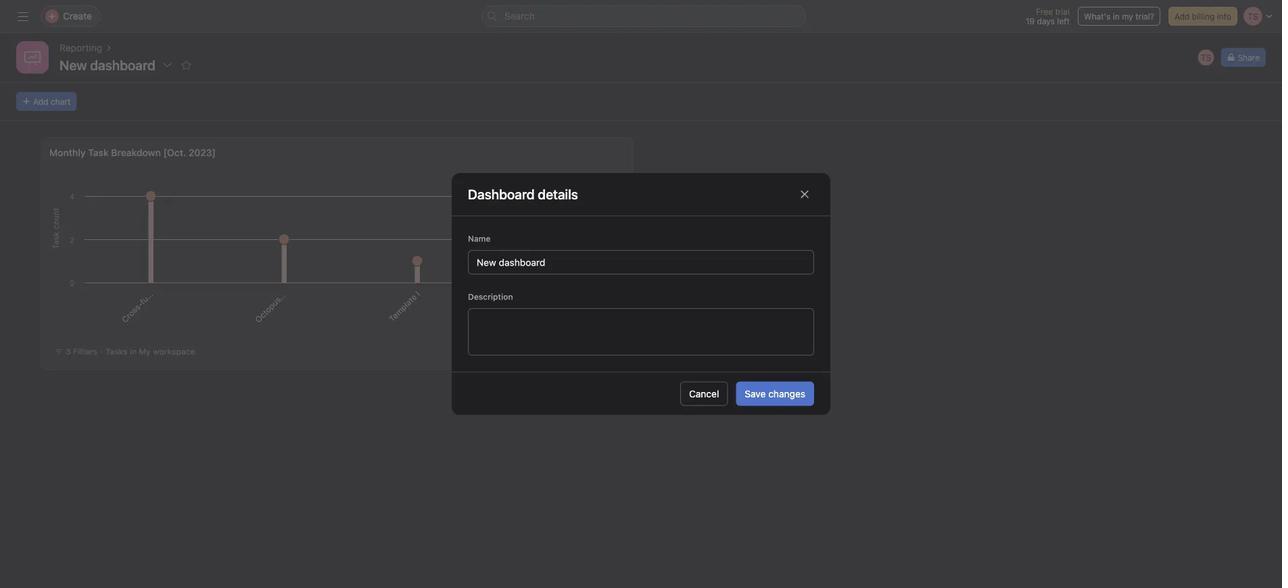 Task type: vqa. For each thing, say whether or not it's contained in the screenshot.
Test Two
no



Task type: describe. For each thing, give the bounding box(es) containing it.
what's in my trial? button
[[1078, 7, 1161, 26]]

share
[[1238, 53, 1260, 62]]

i
[[414, 289, 422, 297]]

reporting
[[60, 42, 102, 53]]

new dashboard
[[60, 57, 155, 73]]

what's in my trial?
[[1084, 11, 1155, 21]]

ts
[[1201, 53, 1211, 62]]

dashboard details dialog
[[452, 173, 831, 415]]

breakdown
[[111, 147, 161, 158]]

task
[[88, 147, 109, 158]]

3 filters
[[66, 347, 97, 356]]

add chart button
[[16, 92, 77, 111]]

dashboard details
[[468, 186, 578, 202]]

add for add billing info
[[1175, 11, 1190, 21]]

what's
[[1084, 11, 1111, 21]]

search
[[505, 10, 535, 22]]

search list box
[[482, 5, 806, 27]]

my
[[1122, 11, 1134, 21]]

trial?
[[1136, 11, 1155, 21]]

share button
[[1221, 48, 1266, 67]]

save changes
[[745, 388, 806, 399]]

workspace
[[153, 347, 195, 356]]

octopus specimen
[[253, 267, 311, 325]]

[oct. 2023]
[[163, 147, 216, 158]]

changes
[[769, 388, 806, 399]]

filters
[[73, 347, 97, 356]]

ts button
[[1197, 48, 1216, 67]]

add billing info
[[1175, 11, 1232, 21]]

days
[[1037, 16, 1055, 26]]

search button
[[482, 5, 806, 27]]

trial
[[1055, 7, 1070, 16]]

template
[[387, 292, 419, 324]]

in for my
[[1113, 11, 1120, 21]]



Task type: locate. For each thing, give the bounding box(es) containing it.
None text field
[[468, 250, 814, 275], [468, 308, 814, 356], [468, 250, 814, 275], [468, 308, 814, 356]]

info
[[1217, 11, 1232, 21]]

report image
[[24, 49, 41, 66]]

my
[[139, 347, 151, 356]]

show options image
[[162, 60, 173, 70]]

in left my
[[1113, 11, 1120, 21]]

1 vertical spatial add
[[33, 97, 48, 106]]

specimen
[[278, 267, 311, 300]]

reporting link
[[60, 41, 102, 55]]

0 vertical spatial add
[[1175, 11, 1190, 21]]

add chart
[[33, 97, 71, 106]]

add billing info button
[[1169, 7, 1238, 26]]

template i
[[387, 289, 422, 324]]

1 horizontal spatial add
[[1175, 11, 1190, 21]]

octopus
[[253, 295, 283, 325]]

19
[[1026, 16, 1035, 26]]

in left the my
[[130, 347, 137, 356]]

tasks
[[105, 347, 128, 356]]

description
[[468, 292, 513, 302]]

close this dialog image
[[799, 189, 810, 200]]

free
[[1036, 7, 1053, 16]]

chart
[[51, 97, 71, 106]]

0 horizontal spatial add
[[33, 97, 48, 106]]

cancel
[[689, 388, 719, 399]]

3
[[66, 347, 71, 356]]

1 vertical spatial in
[[130, 347, 137, 356]]

monthly task breakdown [oct. 2023]
[[49, 147, 216, 158]]

save
[[745, 388, 766, 399]]

tasks in my workspace
[[105, 347, 195, 356]]

0 vertical spatial in
[[1113, 11, 1120, 21]]

in inside what's in my trial? button
[[1113, 11, 1120, 21]]

monthly
[[49, 147, 86, 158]]

cancel button
[[680, 382, 728, 406]]

add left billing
[[1175, 11, 1190, 21]]

billing
[[1192, 11, 1215, 21]]

lkftoihjh
[[527, 289, 555, 318]]

1 horizontal spatial in
[[1113, 11, 1120, 21]]

name
[[468, 234, 491, 244]]

in for my
[[130, 347, 137, 356]]

add left chart
[[33, 97, 48, 106]]

0 horizontal spatial in
[[130, 347, 137, 356]]

add to starred image
[[181, 60, 192, 70]]

free trial 19 days left
[[1026, 7, 1070, 26]]

add
[[1175, 11, 1190, 21], [33, 97, 48, 106]]

save changes button
[[736, 382, 814, 406]]

add for add chart
[[33, 97, 48, 106]]

in
[[1113, 11, 1120, 21], [130, 347, 137, 356]]

left
[[1057, 16, 1070, 26]]



